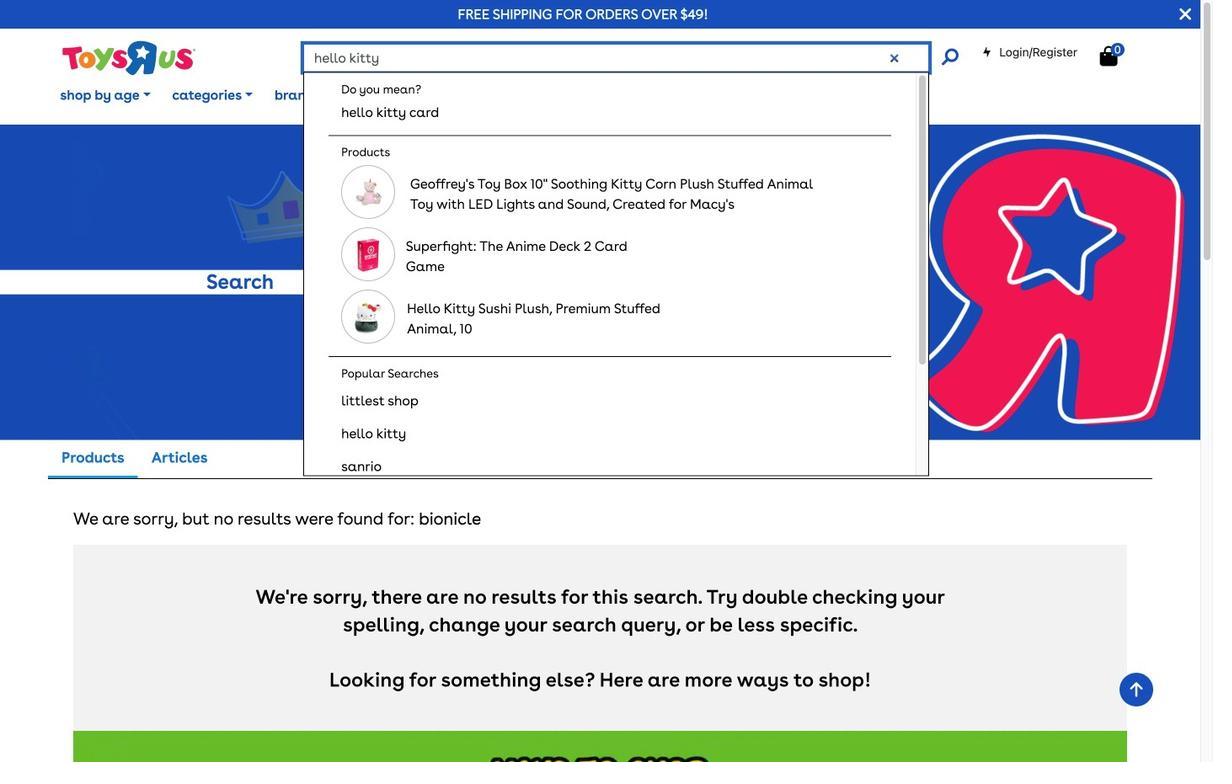 Task type: describe. For each thing, give the bounding box(es) containing it.
geoffrey's toy box 10" soothing kitty corn plush stuffed animal toy with led lights and sound, created for macy's image
[[353, 174, 383, 211]]

superfight: the anime deck 2 card game image
[[350, 237, 386, 273]]

toys r us image
[[61, 39, 195, 77]]



Task type: vqa. For each thing, say whether or not it's contained in the screenshot.
second "Add" from right
no



Task type: locate. For each thing, give the bounding box(es) containing it.
Enter Keyword or Item No. search field
[[303, 44, 929, 72]]

shopping bag image
[[1100, 46, 1118, 66]]

main content
[[0, 125, 1201, 762]]

close button image
[[1180, 5, 1191, 24]]

None search field
[[303, 44, 959, 624]]

ways to shop image
[[73, 731, 1127, 762]]

list box
[[329, 73, 891, 624]]

hello kitty sushi plush, premium stuffed animal, 10 image
[[353, 299, 383, 336]]

menu bar
[[49, 66, 1201, 125]]

tab list
[[48, 440, 221, 478]]



